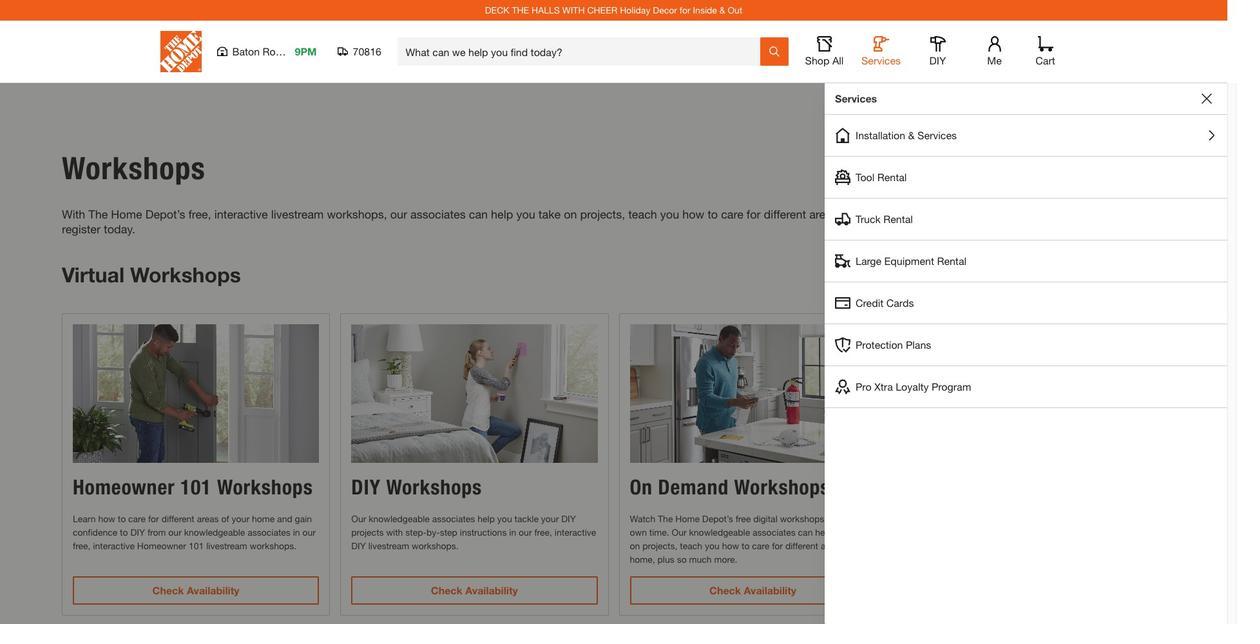 Task type: locate. For each thing, give the bounding box(es) containing it.
menu containing installation & services
[[825, 115, 1228, 408]]

workshops. down by-
[[412, 540, 459, 551]]

free,
[[189, 207, 211, 221], [535, 527, 553, 538], [73, 540, 91, 551]]

1 vertical spatial care
[[128, 513, 146, 524]]

our down "tackle"
[[519, 527, 532, 538]]

1 vertical spatial more.
[[715, 554, 738, 565]]

more. left see
[[989, 207, 1019, 221]]

&
[[720, 5, 726, 15], [909, 129, 915, 141]]

1 availability from the left
[[187, 584, 240, 596]]

2 horizontal spatial care
[[753, 540, 770, 551]]

2 horizontal spatial on
[[827, 513, 838, 524]]

knowledgeable down free
[[690, 527, 751, 538]]

interactive inside our knowledgeable associates help you tackle your diy projects with step-by-step instructions in our free, interactive diy livestream workshops.
[[555, 527, 597, 538]]

2 horizontal spatial how
[[723, 540, 740, 551]]

plus
[[916, 207, 938, 221], [658, 554, 675, 565]]

1 vertical spatial rental
[[884, 213, 914, 225]]

cards
[[887, 297, 915, 309]]

0 vertical spatial plus
[[916, 207, 938, 221]]

different inside watch the home depot's free digital workshops on your own time. our knowledgeable associates can help you take on projects, teach you how to care for different areas of your home, plus so much more.
[[786, 540, 819, 551]]

0 horizontal spatial plus
[[658, 554, 675, 565]]

2 vertical spatial free,
[[73, 540, 91, 551]]

in down "tackle"
[[510, 527, 517, 538]]

depot's up virtual workshops
[[146, 207, 185, 221]]

0 horizontal spatial so
[[677, 554, 687, 565]]

rental right truck
[[884, 213, 914, 225]]

interactive inside with the home depot's free, interactive livestream workshops, our associates can help you take on projects, teach you how to care for different areas of your home, plus so much more. see what's available and register today.
[[215, 207, 268, 221]]

0 vertical spatial of
[[841, 207, 851, 221]]

1 vertical spatial teach
[[680, 540, 703, 551]]

1 check availability button from the left
[[73, 576, 319, 605]]

0 horizontal spatial more.
[[715, 554, 738, 565]]

the inside with the home depot's free, interactive livestream workshops, our associates can help you take on projects, teach you how to care for different areas of your home, plus so much more. see what's available and register today.
[[89, 207, 108, 221]]

tackle
[[515, 513, 539, 524]]

0 vertical spatial home
[[111, 207, 142, 221]]

0 horizontal spatial how
[[98, 513, 115, 524]]

check availability button down watch the home depot's free digital workshops on your own time. our knowledgeable associates can help you take on projects, teach you how to care for different areas of your home, plus so much more.
[[630, 576, 877, 605]]

areas inside with the home depot's free, interactive livestream workshops, our associates can help you take on projects, teach you how to care for different areas of your home, plus so much more. see what's available and register today.
[[810, 207, 838, 221]]

services inside button
[[862, 54, 901, 66]]

livestream inside with the home depot's free, interactive livestream workshops, our associates can help you take on projects, teach you how to care for different areas of your home, plus so much more. see what's available and register today.
[[271, 207, 324, 221]]

0 vertical spatial and
[[1130, 207, 1150, 221]]

can inside with the home depot's free, interactive livestream workshops, our associates can help you take on projects, teach you how to care for different areas of your home, plus so much more. see what's available and register today.
[[469, 207, 488, 221]]

check down the step
[[431, 584, 463, 596]]

home, down own
[[630, 554, 656, 565]]

2 horizontal spatial interactive
[[555, 527, 597, 538]]

check availability button
[[73, 576, 319, 605], [352, 576, 598, 605], [630, 576, 877, 605]]

from
[[148, 527, 166, 538]]

1 vertical spatial of
[[221, 513, 229, 524]]

& right installation
[[909, 129, 915, 141]]

truck rental link
[[825, 199, 1228, 240]]

associates inside with the home depot's free, interactive livestream workshops, our associates can help you take on projects, teach you how to care for different areas of your home, plus so much more. see what's available and register today.
[[411, 207, 466, 221]]

and inside learn how to care for different areas of your home and gain confidence to diy from our knowledgeable associates in our free, interactive homeowner 101 livestream workshops.
[[277, 513, 293, 524]]

1 horizontal spatial knowledgeable
[[369, 513, 430, 524]]

0 vertical spatial &
[[720, 5, 726, 15]]

availability for demand
[[744, 584, 797, 596]]

teach inside watch the home depot's free digital workshops on your own time. our knowledgeable associates can help you take on projects, teach you how to care for different areas of your home, plus so much more.
[[680, 540, 703, 551]]

step
[[440, 527, 458, 538]]

to
[[708, 207, 718, 221], [118, 513, 126, 524], [120, 527, 128, 538], [742, 540, 750, 551]]

care inside learn how to care for different areas of your home and gain confidence to diy from our knowledgeable associates in our free, interactive homeowner 101 livestream workshops.
[[128, 513, 146, 524]]

and left gain
[[277, 513, 293, 524]]

cheer
[[588, 5, 618, 15]]

0 vertical spatial rental
[[878, 171, 907, 183]]

70816 button
[[338, 45, 382, 58]]

workshops
[[781, 513, 825, 524]]

1 in from the left
[[293, 527, 300, 538]]

rental right equipment
[[938, 255, 967, 267]]

our right workshops,
[[391, 207, 408, 221]]

workshops.
[[250, 540, 297, 551], [412, 540, 459, 551]]

0 horizontal spatial interactive
[[93, 540, 135, 551]]

& left out
[[720, 5, 726, 15]]

0 vertical spatial areas
[[810, 207, 838, 221]]

kitchen fire extinguisher with easy mount bracket, 10 b:c, dry chemical, one-time use image
[[630, 324, 877, 463]]

drawer close image
[[1202, 93, 1213, 104]]

homeowner up learn
[[73, 475, 175, 500]]

depot's left free
[[703, 513, 734, 524]]

of inside with the home depot's free, interactive livestream workshops, our associates can help you take on projects, teach you how to care for different areas of your home, plus so much more. see what's available and register today.
[[841, 207, 851, 221]]

0 vertical spatial free,
[[189, 207, 211, 221]]

with
[[62, 207, 85, 221]]

1 vertical spatial home
[[676, 513, 700, 524]]

livestream inside learn how to care for different areas of your home and gain confidence to diy from our knowledgeable associates in our free, interactive homeowner 101 livestream workshops.
[[206, 540, 247, 551]]

areas inside learn how to care for different areas of your home and gain confidence to diy from our knowledgeable associates in our free, interactive homeowner 101 livestream workshops.
[[197, 513, 219, 524]]

1 vertical spatial can
[[799, 527, 813, 538]]

and right available
[[1130, 207, 1150, 221]]

0 horizontal spatial check
[[153, 584, 184, 596]]

check availability button for workshops
[[352, 576, 598, 605]]

tool
[[856, 171, 875, 183]]

confidence
[[73, 527, 117, 538]]

associates
[[411, 207, 466, 221], [432, 513, 475, 524], [248, 527, 291, 538], [753, 527, 796, 538]]

0 vertical spatial how
[[683, 207, 705, 221]]

1 horizontal spatial livestream
[[271, 207, 324, 221]]

credit cards link
[[825, 282, 1228, 324]]

check availability button down learn how to care for different areas of your home and gain confidence to diy from our knowledgeable associates in our free, interactive homeowner 101 livestream workshops.
[[73, 576, 319, 605]]

our right time.
[[672, 527, 687, 538]]

diy inside learn how to care for different areas of your home and gain confidence to diy from our knowledgeable associates in our free, interactive homeowner 101 livestream workshops.
[[131, 527, 145, 538]]

installation
[[856, 129, 906, 141]]

availability
[[187, 584, 240, 596], [466, 584, 518, 596], [744, 584, 797, 596]]

knowledgeable up with
[[369, 513, 430, 524]]

different inside learn how to care for different areas of your home and gain confidence to diy from our knowledgeable associates in our free, interactive homeowner 101 livestream workshops.
[[162, 513, 195, 524]]

3 check availability button from the left
[[630, 576, 877, 605]]

1 horizontal spatial in
[[510, 527, 517, 538]]

check availability button for demand
[[630, 576, 877, 605]]

all
[[833, 54, 844, 66]]

home, inside with the home depot's free, interactive livestream workshops, our associates can help you take on projects, teach you how to care for different areas of your home, plus so much more. see what's available and register today.
[[881, 207, 913, 221]]

diy left from on the bottom
[[131, 527, 145, 538]]

1 vertical spatial different
[[162, 513, 195, 524]]

check for 101
[[153, 584, 184, 596]]

different
[[764, 207, 807, 221], [162, 513, 195, 524], [786, 540, 819, 551]]

home, down tool rental at the top of page
[[881, 207, 913, 221]]

check down watch the home depot's free digital workshops on your own time. our knowledgeable associates can help you take on projects, teach you how to care for different areas of your home, plus so much more.
[[710, 584, 741, 596]]

0 vertical spatial projects,
[[581, 207, 626, 221]]

2 vertical spatial of
[[846, 540, 854, 551]]

services down all
[[836, 92, 878, 104]]

0 horizontal spatial and
[[277, 513, 293, 524]]

virtual
[[62, 262, 125, 287]]

credit
[[856, 297, 884, 309]]

0 horizontal spatial check availability
[[153, 584, 240, 596]]

2 in from the left
[[510, 527, 517, 538]]

help
[[491, 207, 514, 221], [478, 513, 495, 524], [816, 527, 833, 538]]

0 vertical spatial different
[[764, 207, 807, 221]]

step-
[[406, 527, 427, 538]]

for
[[680, 5, 691, 15], [747, 207, 761, 221], [148, 513, 159, 524], [773, 540, 783, 551]]

services right all
[[862, 54, 901, 66]]

knowledgeable down homeowner 101 workshops
[[184, 527, 245, 538]]

workshops. down home at the bottom left of the page
[[250, 540, 297, 551]]

0 vertical spatial interactive
[[215, 207, 268, 221]]

0 vertical spatial care
[[722, 207, 744, 221]]

1 check from the left
[[153, 584, 184, 596]]

0 horizontal spatial depot's
[[146, 207, 185, 221]]

1 vertical spatial 101
[[189, 540, 204, 551]]

interactive inside learn how to care for different areas of your home and gain confidence to diy from our knowledgeable associates in our free, interactive homeowner 101 livestream workshops.
[[93, 540, 135, 551]]

home inside watch the home depot's free digital workshops on your own time. our knowledgeable associates can help you take on projects, teach you how to care for different areas of your home, plus so much more.
[[676, 513, 700, 524]]

our right from on the bottom
[[168, 527, 182, 538]]

0 horizontal spatial free,
[[73, 540, 91, 551]]

1 vertical spatial services
[[836, 92, 878, 104]]

3 availability from the left
[[744, 584, 797, 596]]

depot's
[[146, 207, 185, 221], [703, 513, 734, 524]]

2 check availability button from the left
[[352, 576, 598, 605]]

101 down homeowner 101 workshops
[[189, 540, 204, 551]]

1 horizontal spatial how
[[683, 207, 705, 221]]

learn
[[73, 513, 96, 524]]

check availability down learn how to care for different areas of your home and gain confidence to diy from our knowledgeable associates in our free, interactive homeowner 101 livestream workshops.
[[153, 584, 240, 596]]

on demand workshops
[[630, 475, 831, 500]]

large equipment rental link
[[825, 240, 1228, 282]]

1 horizontal spatial and
[[1130, 207, 1150, 221]]

workshops
[[62, 150, 206, 187], [130, 262, 241, 287], [217, 475, 313, 500], [386, 475, 482, 500], [735, 475, 831, 500]]

the up register
[[89, 207, 108, 221]]

2 workshops. from the left
[[412, 540, 459, 551]]

free
[[736, 513, 751, 524]]

areas
[[810, 207, 838, 221], [197, 513, 219, 524], [821, 540, 843, 551]]

diy workshops
[[352, 475, 482, 500]]

2 horizontal spatial free,
[[535, 527, 553, 538]]

0 horizontal spatial home,
[[630, 554, 656, 565]]

0 horizontal spatial availability
[[187, 584, 240, 596]]

homeowner down from on the bottom
[[137, 540, 186, 551]]

how
[[683, 207, 705, 221], [98, 513, 115, 524], [723, 540, 740, 551]]

homeowner
[[73, 475, 175, 500], [137, 540, 186, 551]]

1 workshops. from the left
[[250, 540, 297, 551]]

loyalty
[[896, 380, 929, 393]]

0 horizontal spatial in
[[293, 527, 300, 538]]

you inside our knowledgeable associates help you tackle your diy projects with step-by-step instructions in our free, interactive diy livestream workshops.
[[498, 513, 512, 524]]

home
[[252, 513, 275, 524]]

rental right tool
[[878, 171, 907, 183]]

for inside watch the home depot's free digital workshops on your own time. our knowledgeable associates can help you take on projects, teach you how to care for different areas of your home, plus so much more.
[[773, 540, 783, 551]]

1 vertical spatial plus
[[658, 554, 675, 565]]

available
[[1082, 207, 1127, 221]]

services right installation
[[918, 129, 957, 141]]

101 up learn how to care for different areas of your home and gain confidence to diy from our knowledgeable associates in our free, interactive homeowner 101 livestream workshops.
[[180, 475, 212, 500]]

holiday
[[620, 5, 651, 15]]

home inside with the home depot's free, interactive livestream workshops, our associates can help you take on projects, teach you how to care for different areas of your home, plus so much more. see what's available and register today.
[[111, 207, 142, 221]]

1 horizontal spatial &
[[909, 129, 915, 141]]

0 vertical spatial depot's
[[146, 207, 185, 221]]

on inside with the home depot's free, interactive livestream workshops, our associates can help you take on projects, teach you how to care for different areas of your home, plus so much more. see what's available and register today.
[[564, 207, 577, 221]]

9pm
[[295, 45, 317, 57]]

0 vertical spatial help
[[491, 207, 514, 221]]

areas left truck
[[810, 207, 838, 221]]

our
[[391, 207, 408, 221], [168, 527, 182, 538], [303, 527, 316, 538], [519, 527, 532, 538]]

care inside watch the home depot's free digital workshops on your own time. our knowledgeable associates can help you take on projects, teach you how to care for different areas of your home, plus so much more.
[[753, 540, 770, 551]]

0 vertical spatial take
[[539, 207, 561, 221]]

projects, inside watch the home depot's free digital workshops on your own time. our knowledgeable associates can help you take on projects, teach you how to care for different areas of your home, plus so much more.
[[643, 540, 678, 551]]

much
[[957, 207, 986, 221], [690, 554, 712, 565]]

so
[[941, 207, 954, 221], [677, 554, 687, 565]]

with
[[563, 5, 585, 15]]

projects
[[352, 527, 384, 538]]

diy inside button
[[930, 54, 947, 66]]

deck the halls with cheer holiday decor for inside & out link
[[485, 5, 743, 15]]

of
[[841, 207, 851, 221], [221, 513, 229, 524], [846, 540, 854, 551]]

1 horizontal spatial care
[[722, 207, 744, 221]]

and inside with the home depot's free, interactive livestream workshops, our associates can help you take on projects, teach you how to care for different areas of your home, plus so much more. see what's available and register today.
[[1130, 207, 1150, 221]]

our
[[352, 513, 366, 524], [672, 527, 687, 538]]

1 vertical spatial areas
[[197, 513, 219, 524]]

check availability down our knowledgeable associates help you tackle your diy projects with step-by-step instructions in our free, interactive diy livestream workshops.
[[431, 584, 518, 596]]

to inside watch the home depot's free digital workshops on your own time. our knowledgeable associates can help you take on projects, teach you how to care for different areas of your home, plus so much more.
[[742, 540, 750, 551]]

knowledgeable inside our knowledgeable associates help you tackle your diy projects with step-by-step instructions in our free, interactive diy livestream workshops.
[[369, 513, 430, 524]]

2 availability from the left
[[466, 584, 518, 596]]

check down from on the bottom
[[153, 584, 184, 596]]

diy left the 'me'
[[930, 54, 947, 66]]

workshops. inside our knowledgeable associates help you tackle your diy projects with step-by-step instructions in our free, interactive diy livestream workshops.
[[412, 540, 459, 551]]

check for demand
[[710, 584, 741, 596]]

0 horizontal spatial on
[[564, 207, 577, 221]]

1 horizontal spatial more.
[[989, 207, 1019, 221]]

101
[[180, 475, 212, 500], [189, 540, 204, 551]]

1 horizontal spatial availability
[[466, 584, 518, 596]]

1 vertical spatial interactive
[[555, 527, 597, 538]]

2 vertical spatial interactive
[[93, 540, 135, 551]]

depot's for free,
[[146, 207, 185, 221]]

more.
[[989, 207, 1019, 221], [715, 554, 738, 565]]

0 vertical spatial home,
[[881, 207, 913, 221]]

your inside with the home depot's free, interactive livestream workshops, our associates can help you take on projects, teach you how to care for different areas of your home, plus so much more. see what's available and register today.
[[855, 207, 877, 221]]

0 horizontal spatial the
[[89, 207, 108, 221]]

1 horizontal spatial plus
[[916, 207, 938, 221]]

the home depot logo image
[[160, 31, 201, 72]]

availability down watch the home depot's free digital workshops on your own time. our knowledgeable associates can help you take on projects, teach you how to care for different areas of your home, plus so much more.
[[744, 584, 797, 596]]

2 vertical spatial areas
[[821, 540, 843, 551]]

the up time.
[[658, 513, 673, 524]]

depot's inside with the home depot's free, interactive livestream workshops, our associates can help you take on projects, teach you how to care for different areas of your home, plus so much more. see what's available and register today.
[[146, 207, 185, 221]]

1 horizontal spatial on
[[630, 540, 640, 551]]

rental for tool rental
[[878, 171, 907, 183]]

check availability button down our knowledgeable associates help you tackle your diy projects with step-by-step instructions in our free, interactive diy livestream workshops.
[[352, 576, 598, 605]]

shop
[[806, 54, 830, 66]]

plus right truck rental
[[916, 207, 938, 221]]

3 check from the left
[[710, 584, 741, 596]]

your
[[855, 207, 877, 221], [232, 513, 250, 524], [541, 513, 559, 524], [840, 513, 858, 524], [856, 540, 874, 551]]

your inside learn how to care for different areas of your home and gain confidence to diy from our knowledgeable associates in our free, interactive homeowner 101 livestream workshops.
[[232, 513, 250, 524]]

2 check availability from the left
[[431, 584, 518, 596]]

0 horizontal spatial our
[[352, 513, 366, 524]]

2 horizontal spatial check
[[710, 584, 741, 596]]

0 horizontal spatial take
[[539, 207, 561, 221]]

1 vertical spatial help
[[478, 513, 495, 524]]

areas down homeowner 101 workshops
[[197, 513, 219, 524]]

the inside watch the home depot's free digital workshops on your own time. our knowledgeable associates can help you take on projects, teach you how to care for different areas of your home, plus so much more.
[[658, 513, 673, 524]]

so inside with the home depot's free, interactive livestream workshops, our associates can help you take on projects, teach you how to care for different areas of your home, plus so much more. see what's available and register today.
[[941, 207, 954, 221]]

0 horizontal spatial knowledgeable
[[184, 527, 245, 538]]

2 vertical spatial how
[[723, 540, 740, 551]]

1 check availability from the left
[[153, 584, 240, 596]]

more. inside with the home depot's free, interactive livestream workshops, our associates can help you take on projects, teach you how to care for different areas of your home, plus so much more. see what's available and register today.
[[989, 207, 1019, 221]]

plus down time.
[[658, 554, 675, 565]]

1 vertical spatial much
[[690, 554, 712, 565]]

1 horizontal spatial take
[[853, 527, 870, 538]]

home up today.
[[111, 207, 142, 221]]

1 horizontal spatial check availability
[[431, 584, 518, 596]]

shop all
[[806, 54, 844, 66]]

2 check from the left
[[431, 584, 463, 596]]

1 horizontal spatial projects,
[[643, 540, 678, 551]]

2 horizontal spatial availability
[[744, 584, 797, 596]]

can inside watch the home depot's free digital workshops on your own time. our knowledgeable associates can help you take on projects, teach you how to care for different areas of your home, plus so much more.
[[799, 527, 813, 538]]

availability down learn how to care for different areas of your home and gain confidence to diy from our knowledgeable associates in our free, interactive homeowner 101 livestream workshops.
[[187, 584, 240, 596]]

3 check availability from the left
[[710, 584, 797, 596]]

depot's inside watch the home depot's free digital workshops on your own time. our knowledgeable associates can help you take on projects, teach you how to care for different areas of your home, plus so much more.
[[703, 513, 734, 524]]

help inside watch the home depot's free digital workshops on your own time. our knowledgeable associates can help you take on projects, teach you how to care for different areas of your home, plus so much more.
[[816, 527, 833, 538]]

0 horizontal spatial workshops.
[[250, 540, 297, 551]]

2 vertical spatial care
[[753, 540, 770, 551]]

to inside with the home depot's free, interactive livestream workshops, our associates can help you take on projects, teach you how to care for different areas of your home, plus so much more. see what's available and register today.
[[708, 207, 718, 221]]

gain
[[295, 513, 312, 524]]

homeowner 101 workshops
[[73, 475, 313, 500]]

0 vertical spatial our
[[352, 513, 366, 524]]

0 vertical spatial can
[[469, 207, 488, 221]]

our knowledgeable associates help you tackle your diy projects with step-by-step instructions in our free, interactive diy livestream workshops.
[[352, 513, 597, 551]]

the
[[89, 207, 108, 221], [658, 513, 673, 524]]

0 horizontal spatial much
[[690, 554, 712, 565]]

0 horizontal spatial home
[[111, 207, 142, 221]]

me button
[[975, 36, 1016, 67]]

services
[[862, 54, 901, 66], [836, 92, 878, 104], [918, 129, 957, 141]]

on
[[564, 207, 577, 221], [827, 513, 838, 524], [630, 540, 640, 551]]

0 horizontal spatial livestream
[[206, 540, 247, 551]]

availability for workshops
[[466, 584, 518, 596]]

1 vertical spatial so
[[677, 554, 687, 565]]

2 vertical spatial help
[[816, 527, 833, 538]]

of inside watch the home depot's free digital workshops on your own time. our knowledgeable associates can help you take on projects, teach you how to care for different areas of your home, plus so much more.
[[846, 540, 854, 551]]

home down demand
[[676, 513, 700, 524]]

teach
[[629, 207, 658, 221], [680, 540, 703, 551]]

our up projects
[[352, 513, 366, 524]]

1 horizontal spatial home,
[[881, 207, 913, 221]]

availability down instructions
[[466, 584, 518, 596]]

1 vertical spatial and
[[277, 513, 293, 524]]

2 vertical spatial rental
[[938, 255, 967, 267]]

in down gain
[[293, 527, 300, 538]]

check
[[153, 584, 184, 596], [431, 584, 463, 596], [710, 584, 741, 596]]

areas down workshops
[[821, 540, 843, 551]]

1 vertical spatial the
[[658, 513, 673, 524]]

1 vertical spatial on
[[827, 513, 838, 524]]

2 horizontal spatial check availability button
[[630, 576, 877, 605]]

truck rental
[[856, 213, 914, 225]]

care inside with the home depot's free, interactive livestream workshops, our associates can help you take on projects, teach you how to care for different areas of your home, plus so much more. see what's available and register today.
[[722, 207, 744, 221]]

What can we help you find today? search field
[[406, 38, 760, 65]]

installation & services button
[[825, 115, 1228, 156]]

check availability down watch the home depot's free digital workshops on your own time. our knowledgeable associates can help you take on projects, teach you how to care for different areas of your home, plus so much more.
[[710, 584, 797, 596]]

1 vertical spatial take
[[853, 527, 870, 538]]

more. down free
[[715, 554, 738, 565]]

1 vertical spatial home,
[[630, 554, 656, 565]]

menu
[[825, 115, 1228, 408]]

belleview venetian bronze single cylinder door handleset with cove door knob featuring smartkey security image
[[73, 324, 319, 463]]

knowledgeable inside watch the home depot's free digital workshops on your own time. our knowledgeable associates can help you take on projects, teach you how to care for different areas of your home, plus so much more.
[[690, 527, 751, 538]]

1 horizontal spatial check
[[431, 584, 463, 596]]

protection plans link
[[825, 324, 1228, 366]]

1 horizontal spatial the
[[658, 513, 673, 524]]

0 horizontal spatial projects,
[[581, 207, 626, 221]]

installation & services
[[856, 129, 957, 141]]

0 horizontal spatial &
[[720, 5, 726, 15]]

care
[[722, 207, 744, 221], [128, 513, 146, 524], [753, 540, 770, 551]]



Task type: describe. For each thing, give the bounding box(es) containing it.
protection
[[856, 338, 904, 351]]

knowledgeable inside learn how to care for different areas of your home and gain confidence to diy from our knowledgeable associates in our free, interactive homeowner 101 livestream workshops.
[[184, 527, 245, 538]]

our down gain
[[303, 527, 316, 538]]

cart link
[[1032, 36, 1060, 67]]

2 in. flex putty knife image
[[352, 324, 598, 463]]

protection plans
[[856, 338, 932, 351]]

depot's for free
[[703, 513, 734, 524]]

digital
[[754, 513, 778, 524]]

truck
[[856, 213, 881, 225]]

much inside watch the home depot's free digital workshops on your own time. our knowledgeable associates can help you take on projects, teach you how to care for different areas of your home, plus so much more.
[[690, 554, 712, 565]]

me
[[988, 54, 1002, 66]]

more. inside watch the home depot's free digital workshops on your own time. our knowledgeable associates can help you take on projects, teach you how to care for different areas of your home, plus so much more.
[[715, 554, 738, 565]]

associates inside watch the home depot's free digital workshops on your own time. our knowledgeable associates can help you take on projects, teach you how to care for different areas of your home, plus so much more.
[[753, 527, 796, 538]]

see
[[1022, 207, 1042, 221]]

take inside with the home depot's free, interactive livestream workshops, our associates can help you take on projects, teach you how to care for different areas of your home, plus so much more. see what's available and register today.
[[539, 207, 561, 221]]

much inside with the home depot's free, interactive livestream workshops, our associates can help you take on projects, teach you how to care for different areas of your home, plus so much more. see what's available and register today.
[[957, 207, 986, 221]]

equipment
[[885, 255, 935, 267]]

so inside watch the home depot's free digital workshops on your own time. our knowledgeable associates can help you take on projects, teach you how to care for different areas of your home, plus so much more.
[[677, 554, 687, 565]]

for inside learn how to care for different areas of your home and gain confidence to diy from our knowledgeable associates in our free, interactive homeowner 101 livestream workshops.
[[148, 513, 159, 524]]

workshops,
[[327, 207, 387, 221]]

our inside our knowledgeable associates help you tackle your diy projects with step-by-step instructions in our free, interactive diy livestream workshops.
[[352, 513, 366, 524]]

pro xtra loyalty program
[[856, 380, 972, 393]]

what's
[[1045, 207, 1079, 221]]

watch
[[630, 513, 656, 524]]

teach inside with the home depot's free, interactive livestream workshops, our associates can help you take on projects, teach you how to care for different areas of your home, plus so much more. see what's available and register today.
[[629, 207, 658, 221]]

101 inside learn how to care for different areas of your home and gain confidence to diy from our knowledgeable associates in our free, interactive homeowner 101 livestream workshops.
[[189, 540, 204, 551]]

plans
[[906, 338, 932, 351]]

credit cards
[[856, 297, 915, 309]]

how inside with the home depot's free, interactive livestream workshops, our associates can help you take on projects, teach you how to care for different areas of your home, plus so much more. see what's available and register today.
[[683, 207, 705, 221]]

check availability for 101
[[153, 584, 240, 596]]

help inside with the home depot's free, interactive livestream workshops, our associates can help you take on projects, teach you how to care for different areas of your home, plus so much more. see what's available and register today.
[[491, 207, 514, 221]]

availability for 101
[[187, 584, 240, 596]]

home for with
[[111, 207, 142, 221]]

check availability button for 101
[[73, 576, 319, 605]]

free, inside our knowledgeable associates help you tackle your diy projects with step-by-step instructions in our free, interactive diy livestream workshops.
[[535, 527, 553, 538]]

how inside learn how to care for different areas of your home and gain confidence to diy from our knowledgeable associates in our free, interactive homeowner 101 livestream workshops.
[[98, 513, 115, 524]]

shop all button
[[804, 36, 846, 67]]

watch the home depot's free digital workshops on your own time. our knowledgeable associates can help you take on projects, teach you how to care for different areas of your home, plus so much more.
[[630, 513, 874, 565]]

check for workshops
[[431, 584, 463, 596]]

0 vertical spatial homeowner
[[73, 475, 175, 500]]

the
[[512, 5, 529, 15]]

services inside button
[[918, 129, 957, 141]]

of inside learn how to care for different areas of your home and gain confidence to diy from our knowledgeable associates in our free, interactive homeowner 101 livestream workshops.
[[221, 513, 229, 524]]

halls
[[532, 5, 560, 15]]

pro
[[856, 380, 872, 393]]

by-
[[427, 527, 440, 538]]

the for with
[[89, 207, 108, 221]]

for inside with the home depot's free, interactive livestream workshops, our associates can help you take on projects, teach you how to care for different areas of your home, plus so much more. see what's available and register today.
[[747, 207, 761, 221]]

home, inside watch the home depot's free digital workshops on your own time. our knowledgeable associates can help you take on projects, teach you how to care for different areas of your home, plus so much more.
[[630, 554, 656, 565]]

the for watch
[[658, 513, 673, 524]]

feedback link image
[[1221, 218, 1238, 288]]

pro xtra loyalty program link
[[825, 366, 1228, 407]]

0 vertical spatial 101
[[180, 475, 212, 500]]

baton rouge 9pm
[[232, 45, 317, 57]]

today.
[[104, 221, 135, 236]]

register
[[62, 221, 101, 236]]

different inside with the home depot's free, interactive livestream workshops, our associates can help you take on projects, teach you how to care for different areas of your home, plus so much more. see what's available and register today.
[[764, 207, 807, 221]]

virtual workshops
[[62, 262, 241, 287]]

diy down projects
[[352, 540, 366, 551]]

diy up projects
[[352, 475, 381, 500]]

associates inside learn how to care for different areas of your home and gain confidence to diy from our knowledgeable associates in our free, interactive homeowner 101 livestream workshops.
[[248, 527, 291, 538]]

own
[[630, 527, 647, 538]]

rental for truck rental
[[884, 213, 914, 225]]

homeowner inside learn how to care for different areas of your home and gain confidence to diy from our knowledgeable associates in our free, interactive homeowner 101 livestream workshops.
[[137, 540, 186, 551]]

demand
[[659, 475, 729, 500]]

time.
[[650, 527, 670, 538]]

your inside our knowledgeable associates help you tackle your diy projects with step-by-step instructions in our free, interactive diy livestream workshops.
[[541, 513, 559, 524]]

tool rental
[[856, 171, 907, 183]]

deck
[[485, 5, 510, 15]]

rouge
[[263, 45, 293, 57]]

out
[[728, 5, 743, 15]]

on
[[630, 475, 653, 500]]

free, inside with the home depot's free, interactive livestream workshops, our associates can help you take on projects, teach you how to care for different areas of your home, plus so much more. see what's available and register today.
[[189, 207, 211, 221]]

livestream inside our knowledgeable associates help you tackle your diy projects with step-by-step instructions in our free, interactive diy livestream workshops.
[[369, 540, 410, 551]]

2 vertical spatial on
[[630, 540, 640, 551]]

xtra
[[875, 380, 893, 393]]

instructions
[[460, 527, 507, 538]]

70816
[[353, 45, 382, 57]]

learn how to care for different areas of your home and gain confidence to diy from our knowledgeable associates in our free, interactive homeowner 101 livestream workshops.
[[73, 513, 316, 551]]

our inside our knowledgeable associates help you tackle your diy projects with step-by-step instructions in our free, interactive diy livestream workshops.
[[519, 527, 532, 538]]

plus inside with the home depot's free, interactive livestream workshops, our associates can help you take on projects, teach you how to care for different areas of your home, plus so much more. see what's available and register today.
[[916, 207, 938, 221]]

program
[[932, 380, 972, 393]]

tool rental link
[[825, 157, 1228, 198]]

cart
[[1036, 54, 1056, 66]]

how inside watch the home depot's free digital workshops on your own time. our knowledgeable associates can help you take on projects, teach you how to care for different areas of your home, plus so much more.
[[723, 540, 740, 551]]

associates inside our knowledgeable associates help you tackle your diy projects with step-by-step instructions in our free, interactive diy livestream workshops.
[[432, 513, 475, 524]]

deck the halls with cheer holiday decor for inside & out
[[485, 5, 743, 15]]

inside
[[693, 5, 717, 15]]

areas inside watch the home depot's free digital workshops on your own time. our knowledgeable associates can help you take on projects, teach you how to care for different areas of your home, plus so much more.
[[821, 540, 843, 551]]

diy right "tackle"
[[562, 513, 576, 524]]

large
[[856, 255, 882, 267]]

with the home depot's free, interactive livestream workshops, our associates can help you take on projects, teach you how to care for different areas of your home, plus so much more. see what's available and register today.
[[62, 207, 1150, 236]]

services button
[[861, 36, 902, 67]]

plus inside watch the home depot's free digital workshops on your own time. our knowledgeable associates can help you take on projects, teach you how to care for different areas of your home, plus so much more.
[[658, 554, 675, 565]]

our inside watch the home depot's free digital workshops on your own time. our knowledgeable associates can help you take on projects, teach you how to care for different areas of your home, plus so much more.
[[672, 527, 687, 538]]

take inside watch the home depot's free digital workshops on your own time. our knowledgeable associates can help you take on projects, teach you how to care for different areas of your home, plus so much more.
[[853, 527, 870, 538]]

baton
[[232, 45, 260, 57]]

& inside button
[[909, 129, 915, 141]]

free, inside learn how to care for different areas of your home and gain confidence to diy from our knowledgeable associates in our free, interactive homeowner 101 livestream workshops.
[[73, 540, 91, 551]]

our inside with the home depot's free, interactive livestream workshops, our associates can help you take on projects, teach you how to care for different areas of your home, plus so much more. see what's available and register today.
[[391, 207, 408, 221]]

in inside learn how to care for different areas of your home and gain confidence to diy from our knowledgeable associates in our free, interactive homeowner 101 livestream workshops.
[[293, 527, 300, 538]]

large equipment rental
[[856, 255, 967, 267]]

with
[[386, 527, 403, 538]]

diy button
[[918, 36, 959, 67]]

decor
[[653, 5, 678, 15]]

home for watch
[[676, 513, 700, 524]]

check availability for workshops
[[431, 584, 518, 596]]

workshops. inside learn how to care for different areas of your home and gain confidence to diy from our knowledgeable associates in our free, interactive homeowner 101 livestream workshops.
[[250, 540, 297, 551]]

check availability for demand
[[710, 584, 797, 596]]

help inside our knowledgeable associates help you tackle your diy projects with step-by-step instructions in our free, interactive diy livestream workshops.
[[478, 513, 495, 524]]

projects, inside with the home depot's free, interactive livestream workshops, our associates can help you take on projects, teach you how to care for different areas of your home, plus so much more. see what's available and register today.
[[581, 207, 626, 221]]

in inside our knowledgeable associates help you tackle your diy projects with step-by-step instructions in our free, interactive diy livestream workshops.
[[510, 527, 517, 538]]



Task type: vqa. For each thing, say whether or not it's contained in the screenshot.
Used Tools For Sale link
no



